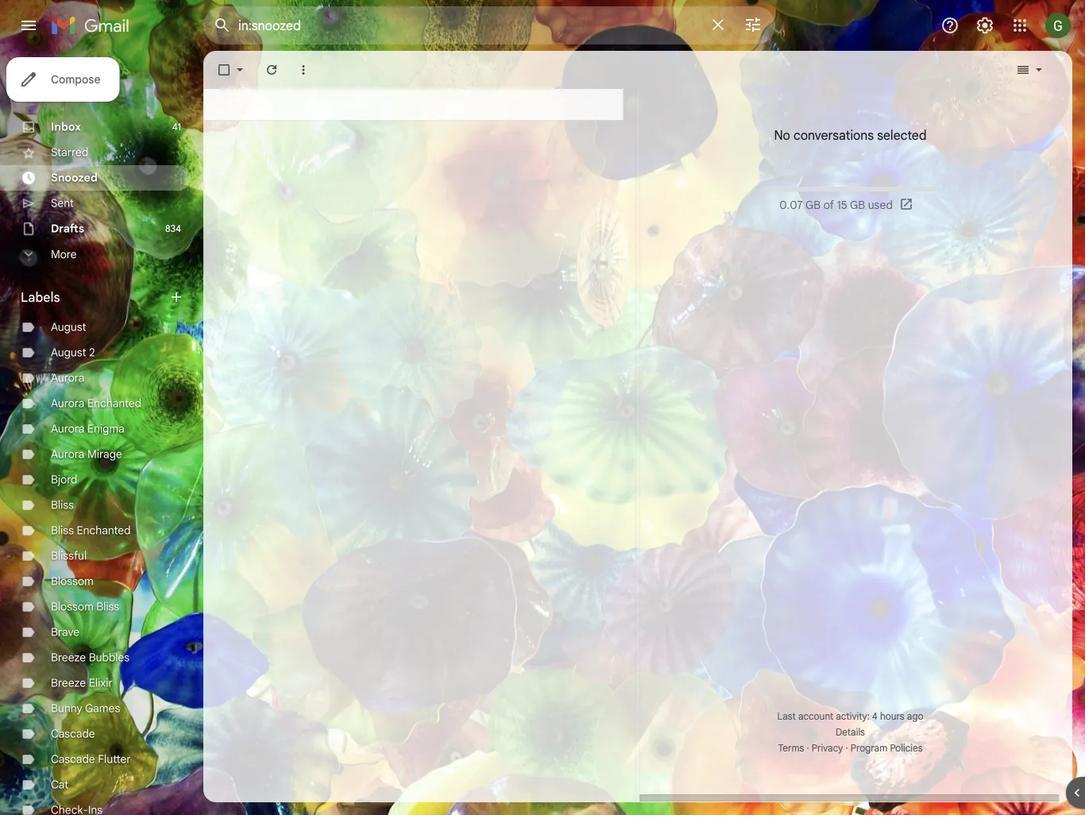 Task type: describe. For each thing, give the bounding box(es) containing it.
bunny games
[[51, 701, 120, 715]]

cascade flutter link
[[51, 752, 131, 766]]

august for august link
[[51, 320, 86, 334]]

flutter
[[98, 752, 131, 766]]

last
[[777, 711, 795, 722]]

cascade flutter
[[51, 752, 131, 766]]

41
[[172, 121, 181, 133]]

compose button
[[6, 57, 120, 102]]

refresh image
[[264, 62, 280, 78]]

more
[[51, 247, 77, 261]]

details link
[[835, 726, 865, 738]]

breeze bubbles link
[[51, 651, 130, 664]]

advanced search options image
[[737, 9, 769, 41]]

no conversations selected main content
[[203, 51, 1072, 802]]

aurora enigma link
[[51, 422, 125, 436]]

program
[[850, 742, 887, 754]]

none checkbox inside 'no conversations selected' main content
[[216, 62, 232, 78]]

bubbles
[[89, 651, 130, 664]]

aurora for 'aurora' link
[[51, 371, 85, 385]]

2 · from the left
[[845, 742, 848, 754]]

cat link
[[51, 778, 69, 792]]

834
[[165, 223, 181, 235]]

0.07 gb of 15 gb used
[[779, 198, 892, 212]]

august link
[[51, 320, 86, 334]]

blossom for blossom bliss
[[51, 600, 94, 614]]

toggle split pane mode image
[[1015, 62, 1031, 78]]

blissful link
[[51, 549, 87, 563]]

labels
[[21, 289, 60, 305]]

enigma
[[87, 422, 125, 436]]

policies
[[890, 742, 922, 754]]

sent link
[[51, 196, 74, 210]]

terms
[[778, 742, 804, 754]]

elixir
[[89, 676, 113, 690]]

breeze for breeze elixir
[[51, 676, 86, 690]]

more button
[[0, 241, 191, 267]]

labels navigation
[[0, 51, 203, 815]]

blissful
[[51, 549, 87, 563]]

terms link
[[778, 742, 804, 754]]

no conversations selected
[[774, 127, 926, 143]]

august 2
[[51, 346, 95, 359]]

privacy
[[811, 742, 843, 754]]

snoozed link
[[51, 171, 98, 185]]

hours
[[880, 711, 904, 722]]

cascade link
[[51, 727, 95, 741]]

more image
[[296, 62, 311, 78]]

bjord
[[51, 473, 77, 487]]

aurora for aurora enchanted
[[51, 396, 85, 410]]

ago
[[907, 711, 923, 722]]

breeze bubbles
[[51, 651, 130, 664]]

selected
[[877, 127, 926, 143]]

bliss enchanted link
[[51, 523, 131, 537]]

privacy link
[[811, 742, 843, 754]]

Search mail text field
[[238, 17, 699, 33]]

no
[[774, 127, 790, 143]]

inbox link
[[51, 120, 81, 134]]

aurora mirage link
[[51, 447, 122, 461]]

2
[[89, 346, 95, 359]]

search mail image
[[208, 11, 237, 40]]

august for august 2
[[51, 346, 86, 359]]

blossom bliss link
[[51, 600, 119, 614]]

used
[[868, 198, 892, 212]]

support image
[[941, 16, 960, 35]]

starred link
[[51, 145, 88, 159]]

2 vertical spatial bliss
[[96, 600, 119, 614]]

aurora link
[[51, 371, 85, 385]]

breeze for breeze bubbles
[[51, 651, 86, 664]]



Task type: vqa. For each thing, say whether or not it's contained in the screenshot.
breeze bubbles LINK
yes



Task type: locate. For each thing, give the bounding box(es) containing it.
aurora up aurora mirage link
[[51, 422, 85, 436]]

2 aurora from the top
[[51, 396, 85, 410]]

aurora for aurora mirage
[[51, 447, 85, 461]]

gmail image
[[51, 10, 137, 41]]

1 horizontal spatial ·
[[845, 742, 848, 754]]

0.07
[[779, 198, 802, 212]]

breeze
[[51, 651, 86, 664], [51, 676, 86, 690]]

cascade for cascade flutter
[[51, 752, 95, 766]]

aurora enchanted link
[[51, 396, 141, 410]]

1 vertical spatial blossom
[[51, 600, 94, 614]]

labels heading
[[21, 289, 168, 305]]

1 vertical spatial august
[[51, 346, 86, 359]]

aurora down august 2
[[51, 371, 85, 385]]

games
[[85, 701, 120, 715]]

1 vertical spatial cascade
[[51, 752, 95, 766]]

bunny games link
[[51, 701, 120, 715]]

details
[[835, 726, 865, 738]]

0 vertical spatial bliss
[[51, 498, 74, 512]]

breeze up bunny
[[51, 676, 86, 690]]

bjord link
[[51, 473, 77, 487]]

1 august from the top
[[51, 320, 86, 334]]

compose
[[51, 72, 100, 86]]

brave link
[[51, 625, 80, 639]]

1 · from the left
[[806, 742, 809, 754]]

blossom
[[51, 574, 94, 588], [51, 600, 94, 614]]

aurora mirage
[[51, 447, 122, 461]]

mirage
[[87, 447, 122, 461]]

2 breeze from the top
[[51, 676, 86, 690]]

enchanted
[[87, 396, 141, 410], [77, 523, 131, 537]]

aurora
[[51, 371, 85, 385], [51, 396, 85, 410], [51, 422, 85, 436], [51, 447, 85, 461]]

main menu image
[[19, 16, 38, 35]]

2 cascade from the top
[[51, 752, 95, 766]]

bliss
[[51, 498, 74, 512], [51, 523, 74, 537], [96, 600, 119, 614]]

15
[[836, 198, 847, 212]]

settings image
[[975, 16, 995, 35]]

clear search image
[[702, 9, 734, 41]]

sent
[[51, 196, 74, 210]]

1 vertical spatial enchanted
[[77, 523, 131, 537]]

2 gb from the left
[[850, 198, 865, 212]]

enchanted up blissful
[[77, 523, 131, 537]]

conversations
[[793, 127, 873, 143]]

breeze elixir
[[51, 676, 113, 690]]

blossom down the blossom "link"
[[51, 600, 94, 614]]

1 vertical spatial bliss
[[51, 523, 74, 537]]

bliss enchanted
[[51, 523, 131, 537]]

1 cascade from the top
[[51, 727, 95, 741]]

breeze down the brave link
[[51, 651, 86, 664]]

aurora up bjord link
[[51, 447, 85, 461]]

0 horizontal spatial gb
[[805, 198, 820, 212]]

aurora enchanted
[[51, 396, 141, 410]]

gb right 15
[[850, 198, 865, 212]]

drafts link
[[51, 222, 84, 236]]

inbox
[[51, 120, 81, 134]]

1 gb from the left
[[805, 198, 820, 212]]

aurora for aurora enigma
[[51, 422, 85, 436]]

breeze elixir link
[[51, 676, 113, 690]]

1 vertical spatial breeze
[[51, 676, 86, 690]]

enchanted for aurora enchanted
[[87, 396, 141, 410]]

bunny
[[51, 701, 82, 715]]

0 vertical spatial blossom
[[51, 574, 94, 588]]

0 horizontal spatial ·
[[806, 742, 809, 754]]

blossom bliss
[[51, 600, 119, 614]]

activity:
[[835, 711, 869, 722]]

·
[[806, 742, 809, 754], [845, 742, 848, 754]]

1 breeze from the top
[[51, 651, 86, 664]]

3 aurora from the top
[[51, 422, 85, 436]]

bliss for bliss link
[[51, 498, 74, 512]]

drafts
[[51, 222, 84, 236]]

4
[[872, 711, 877, 722]]

snoozed
[[51, 171, 98, 185]]

enchanted for bliss enchanted
[[77, 523, 131, 537]]

aurora down 'aurora' link
[[51, 396, 85, 410]]

2 blossom from the top
[[51, 600, 94, 614]]

· down the details
[[845, 742, 848, 754]]

cat
[[51, 778, 69, 792]]

blossom for the blossom "link"
[[51, 574, 94, 588]]

2 august from the top
[[51, 346, 86, 359]]

1 blossom from the top
[[51, 574, 94, 588]]

1 aurora from the top
[[51, 371, 85, 385]]

cascade down bunny
[[51, 727, 95, 741]]

august left "2"
[[51, 346, 86, 359]]

account
[[798, 711, 833, 722]]

cascade for cascade link
[[51, 727, 95, 741]]

follow link to manage storage image
[[899, 197, 915, 213]]

None search field
[[203, 6, 775, 44]]

None checkbox
[[216, 62, 232, 78]]

aurora enigma
[[51, 422, 125, 436]]

cascade
[[51, 727, 95, 741], [51, 752, 95, 766]]

last account activity: 4 hours ago details terms · privacy · program policies
[[777, 711, 923, 754]]

0 vertical spatial august
[[51, 320, 86, 334]]

brave
[[51, 625, 80, 639]]

august 2 link
[[51, 346, 95, 359]]

1 horizontal spatial gb
[[850, 198, 865, 212]]

of
[[823, 198, 834, 212]]

· right terms
[[806, 742, 809, 754]]

august
[[51, 320, 86, 334], [51, 346, 86, 359]]

bliss link
[[51, 498, 74, 512]]

enchanted up enigma
[[87, 396, 141, 410]]

starred
[[51, 145, 88, 159]]

0 vertical spatial breeze
[[51, 651, 86, 664]]

gb
[[805, 198, 820, 212], [850, 198, 865, 212]]

bliss for bliss enchanted
[[51, 523, 74, 537]]

0 vertical spatial cascade
[[51, 727, 95, 741]]

program policies link
[[850, 742, 922, 754]]

gb left of
[[805, 198, 820, 212]]

4 aurora from the top
[[51, 447, 85, 461]]

blossom link
[[51, 574, 94, 588]]

0 vertical spatial enchanted
[[87, 396, 141, 410]]

cascade down cascade link
[[51, 752, 95, 766]]

blossom down blissful link
[[51, 574, 94, 588]]

august up august 2 link on the left top of page
[[51, 320, 86, 334]]



